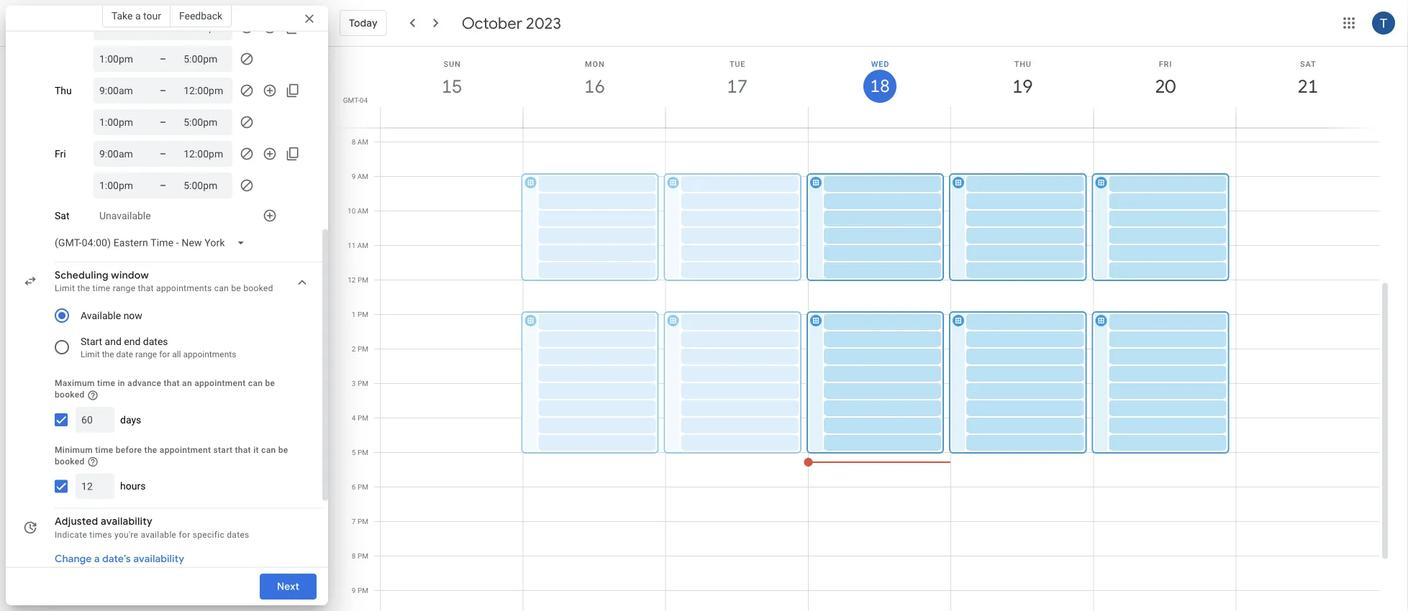 Task type: vqa. For each thing, say whether or not it's contained in the screenshot.
the 12 element
no



Task type: describe. For each thing, give the bounding box(es) containing it.
thu for thu
[[55, 85, 72, 97]]

date's
[[102, 553, 131, 566]]

days
[[120, 414, 141, 426]]

monday, october 16 element
[[578, 70, 611, 103]]

start and end dates limit the date range for all appointments
[[81, 336, 236, 360]]

adjusted availability indicate times you're available for specific dates
[[55, 516, 249, 540]]

17 column header
[[665, 47, 809, 128]]

11 am
[[348, 241, 368, 250]]

19
[[1012, 74, 1032, 98]]

today
[[349, 17, 378, 30]]

Start time on Wednesdays text field
[[99, 50, 143, 68]]

15
[[441, 74, 461, 98]]

change
[[55, 553, 92, 566]]

end
[[124, 336, 141, 348]]

2023
[[526, 13, 561, 33]]

appointment inside maximum time in advance that an appointment can be booked
[[194, 379, 246, 389]]

4
[[352, 414, 356, 423]]

pm for 5 pm
[[358, 449, 368, 457]]

9 for 9 pm
[[352, 587, 356, 596]]

grid containing 15
[[334, 47, 1391, 612]]

Start time on Fridays text field
[[99, 177, 143, 194]]

available
[[141, 530, 177, 540]]

8 for 8 am
[[352, 138, 356, 146]]

time for maximum
[[97, 379, 115, 389]]

wed for wed
[[55, 21, 75, 33]]

sun
[[444, 59, 461, 68]]

8 am
[[352, 138, 368, 146]]

sunday, october 15 element
[[436, 70, 469, 103]]

pm for 4 pm
[[358, 414, 368, 423]]

take a tour
[[111, 10, 161, 22]]

change a date's availability
[[55, 553, 184, 566]]

9 am
[[352, 172, 368, 181]]

friday, october 20 element
[[1149, 70, 1182, 103]]

be inside maximum time in advance that an appointment can be booked
[[265, 379, 275, 389]]

dates inside 'start and end dates limit the date range for all appointments'
[[143, 336, 168, 348]]

pm for 2 pm
[[358, 345, 368, 354]]

fri 20
[[1154, 59, 1175, 98]]

can inside maximum time in advance that an appointment can be booked
[[248, 379, 263, 389]]

sat for sat 21
[[1301, 59, 1317, 68]]

fri for fri
[[55, 148, 66, 160]]

end time on wednesdays text field for start time on wednesdays text box
[[184, 19, 227, 36]]

pm for 3 pm
[[358, 380, 368, 388]]

advance
[[127, 379, 161, 389]]

availability inside adjusted availability indicate times you're available for specific dates
[[101, 516, 153, 529]]

9 for 9 am
[[352, 172, 356, 181]]

maximum
[[55, 379, 95, 389]]

tue
[[730, 59, 746, 68]]

3
[[352, 380, 356, 388]]

thu for thu 19
[[1015, 59, 1032, 68]]

next button
[[260, 570, 317, 605]]

maximum time in advance that an appointment can be booked
[[55, 379, 275, 400]]

the inside 'start and end dates limit the date range for all appointments'
[[102, 350, 114, 360]]

can for window
[[214, 284, 229, 294]]

mon 16
[[584, 59, 605, 98]]

16
[[584, 74, 604, 98]]

21 column header
[[1236, 47, 1380, 128]]

date
[[116, 350, 133, 360]]

1
[[352, 311, 356, 319]]

sat for sat
[[55, 210, 69, 222]]

3 pm
[[352, 380, 368, 388]]

thursday, october 19 element
[[1006, 70, 1039, 103]]

times
[[89, 530, 112, 540]]

hours
[[120, 481, 146, 493]]

available now
[[81, 310, 142, 322]]

be for window
[[231, 284, 241, 294]]

that for time
[[235, 445, 251, 455]]

– for start time on wednesdays text field
[[160, 53, 166, 65]]

take
[[111, 10, 133, 22]]

8 pm
[[352, 552, 368, 561]]

october
[[462, 13, 522, 33]]

can for time
[[261, 445, 276, 455]]

12
[[348, 276, 356, 285]]

12 pm
[[348, 276, 368, 285]]

scheduling
[[55, 269, 109, 282]]

pm for 1 pm
[[358, 311, 368, 319]]

a for take
[[135, 10, 141, 22]]

pm for 7 pm
[[358, 518, 368, 526]]

10
[[348, 207, 356, 216]]

sat 21
[[1297, 59, 1318, 98]]

1 pm
[[352, 311, 368, 319]]

minimum time before the appointment start that it can be booked
[[55, 445, 288, 467]]

booked inside maximum time in advance that an appointment can be booked
[[55, 390, 85, 400]]

Minimum amount of hours before the start of the appointment that it can be booked number field
[[81, 474, 109, 500]]

pm for 12 pm
[[358, 276, 368, 285]]

– for start time on thursdays text field
[[160, 116, 166, 128]]

october 2023
[[462, 13, 561, 33]]

scheduling window limit the time range that appointments can be booked
[[55, 269, 273, 294]]

17
[[726, 74, 747, 98]]

04
[[360, 96, 368, 104]]

an
[[182, 379, 192, 389]]

in
[[118, 379, 125, 389]]

Start time on Fridays text field
[[99, 145, 143, 163]]

End time on Thursdays text field
[[184, 82, 227, 99]]

start
[[81, 336, 102, 348]]

today button
[[340, 6, 387, 40]]

for inside adjusted availability indicate times you're available for specific dates
[[179, 530, 190, 540]]

indicate
[[55, 530, 87, 540]]

am for 10 am
[[358, 207, 368, 216]]

– for start time on fridays text box
[[160, 180, 166, 191]]

take a tour button
[[102, 4, 170, 27]]

10 am
[[348, 207, 368, 216]]

range inside 'start and end dates limit the date range for all appointments'
[[135, 350, 157, 360]]

for inside 'start and end dates limit the date range for all appointments'
[[159, 350, 170, 360]]

8 for 8 pm
[[352, 552, 356, 561]]



Task type: locate. For each thing, give the bounding box(es) containing it.
booked
[[243, 284, 273, 294], [55, 390, 85, 400], [55, 457, 85, 467]]

a inside 'button'
[[94, 553, 100, 566]]

None field
[[49, 230, 257, 256]]

0 vertical spatial end time on wednesdays text field
[[184, 19, 227, 36]]

– right start time on fridays text box
[[160, 180, 166, 191]]

1 end time on wednesdays text field from the top
[[184, 19, 227, 36]]

am for 9 am
[[358, 172, 368, 181]]

thu
[[1015, 59, 1032, 68], [55, 85, 72, 97]]

grid
[[334, 47, 1391, 612]]

Start time on Thursdays text field
[[99, 82, 143, 99]]

pm right the 5
[[358, 449, 368, 457]]

1 vertical spatial sat
[[55, 210, 69, 222]]

6 pm from the top
[[358, 449, 368, 457]]

specific
[[193, 530, 225, 540]]

a for change
[[94, 553, 100, 566]]

Maximum days in advance that an appointment can be booked number field
[[81, 407, 109, 433]]

0 horizontal spatial be
[[231, 284, 241, 294]]

0 horizontal spatial sat
[[55, 210, 69, 222]]

fri left start time on fridays text field on the left top of page
[[55, 148, 66, 160]]

9 down 8 pm on the left bottom
[[352, 587, 356, 596]]

gmt-04
[[343, 96, 368, 104]]

0 horizontal spatial the
[[77, 284, 90, 294]]

pm right 7
[[358, 518, 368, 526]]

3 pm from the top
[[358, 345, 368, 354]]

21
[[1297, 74, 1318, 98]]

– right start time on wednesdays text field
[[160, 53, 166, 65]]

0 vertical spatial thu
[[1015, 59, 1032, 68]]

pm right the 2
[[358, 345, 368, 354]]

time
[[93, 284, 110, 294], [97, 379, 115, 389], [95, 445, 113, 455]]

thu up thursday, october 19 element
[[1015, 59, 1032, 68]]

2 9 from the top
[[352, 587, 356, 596]]

booked inside scheduling window limit the time range that appointments can be booked
[[243, 284, 273, 294]]

5
[[352, 449, 356, 457]]

1 vertical spatial wed
[[871, 59, 890, 68]]

pm for 8 pm
[[358, 552, 368, 561]]

booked inside minimum time before the appointment start that it can be booked
[[55, 457, 85, 467]]

wed inside wed 18
[[871, 59, 890, 68]]

that left it
[[235, 445, 251, 455]]

option group containing available now
[[49, 300, 297, 363]]

end time on fridays text field for start time on fridays text field on the left top of page
[[184, 145, 227, 163]]

end time on wednesdays text field up end time on thursdays text box
[[184, 50, 227, 68]]

feedback
[[179, 10, 222, 22]]

1 vertical spatial can
[[248, 379, 263, 389]]

wed up 18
[[871, 59, 890, 68]]

pm right 12
[[358, 276, 368, 285]]

2 end time on wednesdays text field from the top
[[184, 50, 227, 68]]

20
[[1154, 74, 1175, 98]]

1 vertical spatial 9
[[352, 587, 356, 596]]

0 horizontal spatial thu
[[55, 85, 72, 97]]

0 vertical spatial dates
[[143, 336, 168, 348]]

for left all
[[159, 350, 170, 360]]

option group
[[49, 300, 297, 363]]

saturday, october 21 element
[[1292, 70, 1325, 103]]

0 horizontal spatial dates
[[143, 336, 168, 348]]

that inside scheduling window limit the time range that appointments can be booked
[[138, 284, 154, 294]]

0 vertical spatial appointment
[[194, 379, 246, 389]]

am for 8 am
[[358, 138, 368, 146]]

a
[[135, 10, 141, 22], [94, 553, 100, 566]]

1 vertical spatial range
[[135, 350, 157, 360]]

availability up you're
[[101, 516, 153, 529]]

6
[[352, 483, 356, 492]]

10 pm from the top
[[358, 587, 368, 596]]

0 vertical spatial 8
[[352, 138, 356, 146]]

pm for 9 pm
[[358, 587, 368, 596]]

a left date's
[[94, 553, 100, 566]]

time inside maximum time in advance that an appointment can be booked
[[97, 379, 115, 389]]

1 horizontal spatial dates
[[227, 530, 249, 540]]

0 vertical spatial end time on fridays text field
[[184, 145, 227, 163]]

1 vertical spatial appointments
[[183, 350, 236, 360]]

0 vertical spatial sat
[[1301, 59, 1317, 68]]

1 horizontal spatial a
[[135, 10, 141, 22]]

– left feedback
[[160, 21, 166, 33]]

2 end time on fridays text field from the top
[[184, 177, 227, 194]]

unavailable
[[99, 210, 151, 222]]

gmt-
[[343, 96, 360, 104]]

availability down available
[[133, 553, 184, 566]]

pm for 6 pm
[[358, 483, 368, 492]]

1 vertical spatial dates
[[227, 530, 249, 540]]

1 vertical spatial appointment
[[160, 445, 211, 455]]

pm
[[358, 276, 368, 285], [358, 311, 368, 319], [358, 345, 368, 354], [358, 380, 368, 388], [358, 414, 368, 423], [358, 449, 368, 457], [358, 483, 368, 492], [358, 518, 368, 526], [358, 552, 368, 561], [358, 587, 368, 596]]

– for start time on wednesdays text box
[[160, 21, 166, 33]]

pm up 9 pm
[[358, 552, 368, 561]]

1 vertical spatial be
[[265, 379, 275, 389]]

that for window
[[138, 284, 154, 294]]

fri up friday, october 20 "element"
[[1159, 59, 1173, 68]]

5 – from the top
[[160, 148, 166, 160]]

can
[[214, 284, 229, 294], [248, 379, 263, 389], [261, 445, 276, 455]]

you're
[[114, 530, 138, 540]]

window
[[111, 269, 149, 282]]

8
[[352, 138, 356, 146], [352, 552, 356, 561]]

the for time
[[144, 445, 157, 455]]

19 column header
[[951, 47, 1094, 128]]

tuesday, october 17 element
[[721, 70, 754, 103]]

Start time on Thursdays text field
[[99, 114, 143, 131]]

1 pm from the top
[[358, 276, 368, 285]]

that
[[138, 284, 154, 294], [164, 379, 180, 389], [235, 445, 251, 455]]

am up 9 am
[[358, 138, 368, 146]]

appointment inside minimum time before the appointment start that it can be booked
[[160, 445, 211, 455]]

– right start time on fridays text field on the left top of page
[[160, 148, 166, 160]]

End time on Fridays text field
[[184, 145, 227, 163], [184, 177, 227, 194]]

2 8 from the top
[[352, 552, 356, 561]]

appointment left start
[[160, 445, 211, 455]]

4 pm from the top
[[358, 380, 368, 388]]

1 horizontal spatial sat
[[1301, 59, 1317, 68]]

dates right specific on the left
[[227, 530, 249, 540]]

2 pm from the top
[[358, 311, 368, 319]]

appointments up 'start and end dates limit the date range for all appointments'
[[156, 284, 212, 294]]

– for start time on fridays text field on the left top of page
[[160, 148, 166, 160]]

3 – from the top
[[160, 85, 166, 96]]

thu inside the thu 19
[[1015, 59, 1032, 68]]

pm down 8 pm on the left bottom
[[358, 587, 368, 596]]

time down scheduling
[[93, 284, 110, 294]]

1 horizontal spatial limit
[[81, 350, 100, 360]]

time inside minimum time before the appointment start that it can be booked
[[95, 445, 113, 455]]

tour
[[143, 10, 161, 22]]

fri inside fri 20
[[1159, 59, 1173, 68]]

am right the 10
[[358, 207, 368, 216]]

8 up 9 am
[[352, 138, 356, 146]]

0 vertical spatial availability
[[101, 516, 153, 529]]

appointment
[[194, 379, 246, 389], [160, 445, 211, 455]]

for left specific on the left
[[179, 530, 190, 540]]

wed left start time on wednesdays text box
[[55, 21, 75, 33]]

2 pm
[[352, 345, 368, 354]]

2 vertical spatial that
[[235, 445, 251, 455]]

0 vertical spatial the
[[77, 284, 90, 294]]

pm right 1
[[358, 311, 368, 319]]

can inside minimum time before the appointment start that it can be booked
[[261, 445, 276, 455]]

time for minimum
[[95, 445, 113, 455]]

limit inside scheduling window limit the time range that appointments can be booked
[[55, 284, 75, 294]]

Start time on Wednesdays text field
[[99, 19, 143, 36]]

that down window
[[138, 284, 154, 294]]

be
[[231, 284, 241, 294], [265, 379, 275, 389], [278, 445, 288, 455]]

1 horizontal spatial thu
[[1015, 59, 1032, 68]]

– left end time on thursdays text field
[[160, 116, 166, 128]]

a inside button
[[135, 10, 141, 22]]

wed for wed 18
[[871, 59, 890, 68]]

end time on fridays text field for start time on fridays text box
[[184, 177, 227, 194]]

0 vertical spatial appointments
[[156, 284, 212, 294]]

9
[[352, 172, 356, 181], [352, 587, 356, 596]]

1 vertical spatial thu
[[55, 85, 72, 97]]

0 vertical spatial a
[[135, 10, 141, 22]]

2 horizontal spatial the
[[144, 445, 157, 455]]

appointments inside 'start and end dates limit the date range for all appointments'
[[183, 350, 236, 360]]

0 vertical spatial can
[[214, 284, 229, 294]]

dates right 'end'
[[143, 336, 168, 348]]

– left end time on thursdays text box
[[160, 85, 166, 96]]

3 am from the top
[[358, 207, 368, 216]]

pm right 3
[[358, 380, 368, 388]]

be inside minimum time before the appointment start that it can be booked
[[278, 445, 288, 455]]

0 vertical spatial fri
[[1159, 59, 1173, 68]]

before
[[116, 445, 142, 455]]

2 vertical spatial time
[[95, 445, 113, 455]]

9 pm
[[352, 587, 368, 596]]

am down 8 am
[[358, 172, 368, 181]]

1 horizontal spatial for
[[179, 530, 190, 540]]

feedback button
[[170, 4, 232, 27]]

7 pm
[[352, 518, 368, 526]]

End time on Wednesdays text field
[[184, 19, 227, 36], [184, 50, 227, 68]]

0 vertical spatial 9
[[352, 172, 356, 181]]

sat
[[1301, 59, 1317, 68], [55, 210, 69, 222]]

2 am from the top
[[358, 172, 368, 181]]

am
[[358, 138, 368, 146], [358, 172, 368, 181], [358, 207, 368, 216], [358, 241, 368, 250]]

the inside scheduling window limit the time range that appointments can be booked
[[77, 284, 90, 294]]

9 pm from the top
[[358, 552, 368, 561]]

appointments right all
[[183, 350, 236, 360]]

0 vertical spatial for
[[159, 350, 170, 360]]

0 horizontal spatial wed
[[55, 21, 75, 33]]

limit down scheduling
[[55, 284, 75, 294]]

1 horizontal spatial the
[[102, 350, 114, 360]]

available
[[81, 310, 121, 322]]

range inside scheduling window limit the time range that appointments can be booked
[[113, 284, 136, 294]]

the right 'before'
[[144, 445, 157, 455]]

start
[[213, 445, 233, 455]]

2 vertical spatial can
[[261, 445, 276, 455]]

change a date's availability button
[[49, 547, 190, 573]]

time inside scheduling window limit the time range that appointments can be booked
[[93, 284, 110, 294]]

sat inside sat 21
[[1301, 59, 1317, 68]]

fri
[[1159, 59, 1173, 68], [55, 148, 66, 160]]

that inside maximum time in advance that an appointment can be booked
[[164, 379, 180, 389]]

0 vertical spatial that
[[138, 284, 154, 294]]

0 vertical spatial limit
[[55, 284, 75, 294]]

1 horizontal spatial wed
[[871, 59, 890, 68]]

0 horizontal spatial a
[[94, 553, 100, 566]]

end time on wednesdays text field for start time on wednesdays text field
[[184, 50, 227, 68]]

the
[[77, 284, 90, 294], [102, 350, 114, 360], [144, 445, 157, 455]]

be inside scheduling window limit the time range that appointments can be booked
[[231, 284, 241, 294]]

0 vertical spatial be
[[231, 284, 241, 294]]

the down scheduling
[[77, 284, 90, 294]]

limit down start
[[81, 350, 100, 360]]

8 pm from the top
[[358, 518, 368, 526]]

15 column header
[[380, 47, 523, 128]]

7
[[352, 518, 356, 526]]

End time on Thursdays text field
[[184, 114, 227, 131]]

4 – from the top
[[160, 116, 166, 128]]

– for start time on thursdays text box
[[160, 85, 166, 96]]

7 pm from the top
[[358, 483, 368, 492]]

now
[[124, 310, 142, 322]]

2 vertical spatial be
[[278, 445, 288, 455]]

dates inside adjusted availability indicate times you're available for specific dates
[[227, 530, 249, 540]]

0 horizontal spatial that
[[138, 284, 154, 294]]

1 vertical spatial a
[[94, 553, 100, 566]]

16 column header
[[523, 47, 666, 128]]

9 up the 10
[[352, 172, 356, 181]]

4 am from the top
[[358, 241, 368, 250]]

0 vertical spatial booked
[[243, 284, 273, 294]]

1 end time on fridays text field from the top
[[184, 145, 227, 163]]

11
[[348, 241, 356, 250]]

20 column header
[[1094, 47, 1237, 128]]

6 – from the top
[[160, 180, 166, 191]]

limit inside 'start and end dates limit the date range for all appointments'
[[81, 350, 100, 360]]

adjusted
[[55, 516, 98, 529]]

1 vertical spatial booked
[[55, 390, 85, 400]]

2 horizontal spatial that
[[235, 445, 251, 455]]

2 vertical spatial booked
[[55, 457, 85, 467]]

can inside scheduling window limit the time range that appointments can be booked
[[214, 284, 229, 294]]

0 vertical spatial time
[[93, 284, 110, 294]]

sat up scheduling
[[55, 210, 69, 222]]

1 – from the top
[[160, 21, 166, 33]]

6 pm
[[352, 483, 368, 492]]

end time on wednesdays text field right tour
[[184, 19, 227, 36]]

1 8 from the top
[[352, 138, 356, 146]]

5 pm from the top
[[358, 414, 368, 423]]

2 – from the top
[[160, 53, 166, 65]]

tue 17
[[726, 59, 747, 98]]

range down 'end'
[[135, 350, 157, 360]]

wednesday, october 18, today element
[[864, 70, 897, 103]]

am right 11 on the left top of page
[[358, 241, 368, 250]]

appointments
[[156, 284, 212, 294], [183, 350, 236, 360]]

the inside minimum time before the appointment start that it can be booked
[[144, 445, 157, 455]]

that inside minimum time before the appointment start that it can be booked
[[235, 445, 251, 455]]

0 horizontal spatial for
[[159, 350, 170, 360]]

limit
[[55, 284, 75, 294], [81, 350, 100, 360]]

minimum
[[55, 445, 93, 455]]

mon
[[585, 59, 605, 68]]

1 vertical spatial fri
[[55, 148, 66, 160]]

the down and at left bottom
[[102, 350, 114, 360]]

wed
[[55, 21, 75, 33], [871, 59, 890, 68]]

18
[[869, 75, 889, 98]]

1 9 from the top
[[352, 172, 356, 181]]

time left 'before'
[[95, 445, 113, 455]]

1 vertical spatial 8
[[352, 552, 356, 561]]

range down window
[[113, 284, 136, 294]]

booked for window
[[243, 284, 273, 294]]

1 vertical spatial that
[[164, 379, 180, 389]]

a left tour
[[135, 10, 141, 22]]

pm right 6
[[358, 483, 368, 492]]

be for time
[[278, 445, 288, 455]]

1 horizontal spatial fri
[[1159, 59, 1173, 68]]

wed 18
[[869, 59, 890, 98]]

1 vertical spatial availability
[[133, 553, 184, 566]]

that left an
[[164, 379, 180, 389]]

–
[[160, 21, 166, 33], [160, 53, 166, 65], [160, 85, 166, 96], [160, 116, 166, 128], [160, 148, 166, 160], [160, 180, 166, 191]]

1 vertical spatial for
[[179, 530, 190, 540]]

2 horizontal spatial be
[[278, 445, 288, 455]]

sat up saturday, october 21 element at the top of page
[[1301, 59, 1317, 68]]

2 vertical spatial the
[[144, 445, 157, 455]]

am for 11 am
[[358, 241, 368, 250]]

1 vertical spatial time
[[97, 379, 115, 389]]

0 vertical spatial wed
[[55, 21, 75, 33]]

4 pm
[[352, 414, 368, 423]]

1 vertical spatial limit
[[81, 350, 100, 360]]

appointment right an
[[194, 379, 246, 389]]

1 horizontal spatial that
[[164, 379, 180, 389]]

sun 15
[[441, 59, 461, 98]]

5 pm
[[352, 449, 368, 457]]

availability
[[101, 516, 153, 529], [133, 553, 184, 566]]

for
[[159, 350, 170, 360], [179, 530, 190, 540]]

0 vertical spatial range
[[113, 284, 136, 294]]

1 vertical spatial the
[[102, 350, 114, 360]]

fri for fri 20
[[1159, 59, 1173, 68]]

2
[[352, 345, 356, 354]]

it
[[253, 445, 259, 455]]

booked for time
[[55, 457, 85, 467]]

next
[[277, 581, 299, 594]]

1 am from the top
[[358, 138, 368, 146]]

time left in
[[97, 379, 115, 389]]

1 vertical spatial end time on fridays text field
[[184, 177, 227, 194]]

8 down 7
[[352, 552, 356, 561]]

thu left start time on thursdays text box
[[55, 85, 72, 97]]

0 horizontal spatial fri
[[55, 148, 66, 160]]

0 horizontal spatial limit
[[55, 284, 75, 294]]

availability inside 'button'
[[133, 553, 184, 566]]

18 column header
[[808, 47, 952, 128]]

1 vertical spatial end time on wednesdays text field
[[184, 50, 227, 68]]

thu 19
[[1012, 59, 1032, 98]]

pm right 4
[[358, 414, 368, 423]]

1 horizontal spatial be
[[265, 379, 275, 389]]

the for window
[[77, 284, 90, 294]]

and
[[105, 336, 122, 348]]

appointments inside scheduling window limit the time range that appointments can be booked
[[156, 284, 212, 294]]

all
[[172, 350, 181, 360]]



